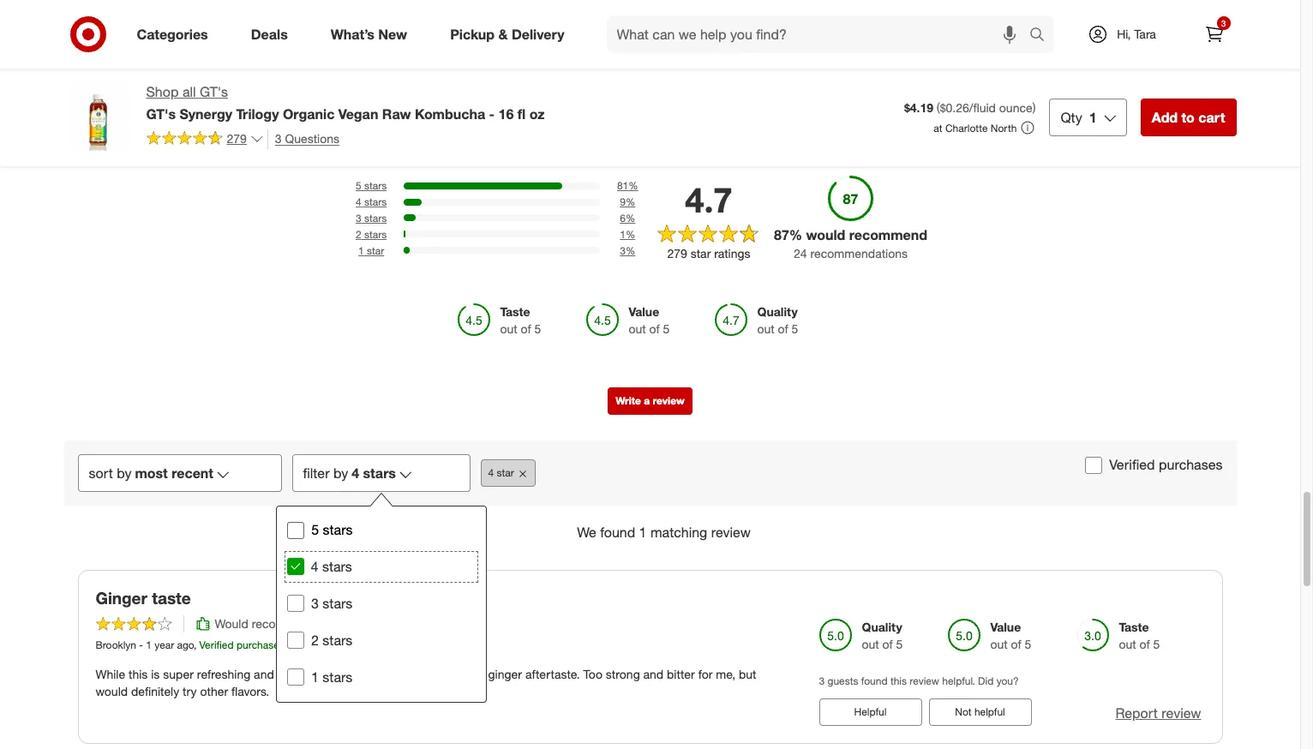 Task type: locate. For each thing, give the bounding box(es) containing it.
oz
[[530, 105, 545, 123]]

6
[[620, 212, 626, 225]]

4
[[356, 196, 362, 208], [352, 465, 359, 482], [488, 467, 494, 480], [311, 558, 319, 575]]

2 horizontal spatial taste
[[1120, 620, 1150, 634]]

4 inside button
[[488, 467, 494, 480]]

1 by from the left
[[117, 465, 132, 482]]

review inside 'button'
[[653, 395, 685, 407]]

0 vertical spatial 5 stars
[[356, 179, 387, 192]]

% for 1
[[626, 228, 636, 241]]

recommend up 2 stars option at the left of page
[[252, 616, 317, 631]]

by for filter by
[[334, 465, 348, 482]]

stars
[[364, 179, 387, 192], [364, 196, 387, 208], [364, 212, 387, 225], [364, 228, 387, 241], [363, 465, 396, 482], [322, 522, 352, 539], [322, 558, 352, 575], [322, 595, 352, 612], [322, 632, 352, 649], [322, 669, 352, 686]]

1 horizontal spatial -
[[489, 105, 495, 123]]

0 vertical spatial &
[[499, 25, 508, 43]]

- left 16
[[489, 105, 495, 123]]

you?
[[997, 675, 1019, 688]]

1 horizontal spatial &
[[671, 120, 684, 144]]

helpful button
[[819, 699, 922, 726]]

3 stars checkbox
[[287, 595, 304, 613]]

for
[[699, 667, 713, 682]]

0 horizontal spatial 5 stars
[[311, 522, 352, 539]]

this
[[129, 667, 148, 682], [891, 675, 907, 688]]

1 vertical spatial -
[[139, 639, 143, 652]]

by for sort by
[[117, 465, 132, 482]]

pickup
[[450, 25, 495, 43]]

delivery
[[512, 25, 565, 43]]

0 horizontal spatial gt's
[[146, 105, 176, 123]]

star for 1
[[367, 244, 384, 257]]

1 horizontal spatial value out of 5
[[991, 620, 1032, 652]]

guest ratings & reviews
[[533, 120, 768, 144]]

1 horizontal spatial value
[[991, 620, 1022, 634]]

& right pickup
[[499, 25, 508, 43]]

0 vertical spatial value
[[629, 305, 660, 319]]

1 and from the left
[[254, 667, 274, 682]]

0 vertical spatial found
[[600, 524, 636, 541]]

not helpful button
[[929, 699, 1032, 726]]

star for 279
[[691, 246, 711, 260]]

and left bitter
[[644, 667, 664, 682]]

2 stars up i
[[311, 632, 352, 649]]

too
[[584, 667, 603, 682]]

0 horizontal spatial taste
[[152, 588, 191, 608]]

1 horizontal spatial 4 stars
[[356, 196, 387, 208]]

1 star
[[358, 244, 384, 257]]

279 link
[[146, 129, 264, 150]]

3 down trilogy
[[275, 131, 282, 146]]

recommend up recommendations
[[850, 227, 928, 244]]

vegan
[[339, 105, 379, 123]]

1 vertical spatial 5 stars
[[311, 522, 352, 539]]

1 vertical spatial taste
[[152, 588, 191, 608]]

% for 87
[[790, 227, 803, 244]]

1 horizontal spatial recommend
[[850, 227, 928, 244]]

matching
[[651, 524, 708, 541]]

What can we help you find? suggestions appear below search field
[[607, 15, 1034, 53]]

% for 6
[[626, 212, 636, 225]]

%
[[629, 179, 639, 192], [626, 196, 636, 208], [626, 212, 636, 225], [790, 227, 803, 244], [626, 228, 636, 241], [626, 244, 636, 257]]

tara
[[1135, 27, 1157, 41]]

verified right verified purchases checkbox
[[1110, 456, 1156, 474]]

review inside button
[[1162, 705, 1202, 722]]

2 right 2 stars option at the left of page
[[311, 632, 319, 649]]

image of gt's synergy trilogy organic vegan raw kombucha - 16 fl oz image
[[64, 82, 133, 151]]

brooklyn - 1 year ago , verified purchaser
[[96, 639, 283, 652]]

report
[[1116, 705, 1159, 722]]

4 stars
[[356, 196, 387, 208], [311, 558, 352, 575]]

0 vertical spatial would
[[807, 227, 846, 244]]

0 vertical spatial 279
[[227, 131, 247, 146]]

helpful
[[855, 706, 887, 719]]

by right sort
[[117, 465, 132, 482]]

found
[[600, 524, 636, 541], [862, 675, 888, 688]]

% up 3 %
[[626, 228, 636, 241]]

0 vertical spatial 4 stars
[[356, 196, 387, 208]]

would up 24
[[807, 227, 846, 244]]

0 horizontal spatial -
[[139, 639, 143, 652]]

- inside shop all gt's gt's synergy trilogy organic vegan raw kombucha - 16 fl oz
[[489, 105, 495, 123]]

)
[[1033, 100, 1036, 115]]

1 horizontal spatial gt's
[[200, 83, 228, 100]]

% for 3
[[626, 244, 636, 257]]

0 vertical spatial taste out of 5
[[500, 305, 542, 336]]

1 horizontal spatial 2 stars
[[356, 228, 387, 241]]

- left the year
[[139, 639, 143, 652]]

1 horizontal spatial 5 stars
[[356, 179, 387, 192]]

value out of 5 up you?
[[991, 620, 1032, 652]]

value down 3 %
[[629, 305, 660, 319]]

-
[[489, 105, 495, 123], [139, 639, 143, 652]]

fl
[[518, 105, 526, 123]]

0 vertical spatial -
[[489, 105, 495, 123]]

&
[[499, 25, 508, 43], [671, 120, 684, 144]]

this left the is
[[129, 667, 148, 682]]

1 vertical spatial quality
[[862, 620, 903, 634]]

1 vertical spatial value
[[991, 620, 1022, 634]]

gt's up synergy
[[200, 83, 228, 100]]

quality out of 5 down 24
[[758, 305, 799, 336]]

9 %
[[620, 196, 636, 208]]

quality up 3 guests found this review helpful. did you?
[[862, 620, 903, 634]]

raw
[[382, 105, 411, 123]]

1 horizontal spatial by
[[334, 465, 348, 482]]

3 right 'tara'
[[1222, 18, 1227, 28]]

5 stars
[[356, 179, 387, 192], [311, 522, 352, 539]]

% up 24
[[790, 227, 803, 244]]

1 vertical spatial found
[[862, 675, 888, 688]]

279 down trilogy
[[227, 131, 247, 146]]

write a review button
[[608, 388, 693, 415]]

review right a
[[653, 395, 685, 407]]

1 horizontal spatial 279
[[668, 246, 688, 260]]

0 horizontal spatial this
[[129, 667, 148, 682]]

1 horizontal spatial 3 stars
[[356, 212, 387, 225]]

2 stars
[[356, 228, 387, 241], [311, 632, 352, 649]]

% for 81
[[629, 179, 639, 192]]

3 stars up 1 star
[[356, 212, 387, 225]]

recent
[[172, 465, 214, 482]]

0 vertical spatial quality
[[758, 305, 798, 319]]

% down the 1 %
[[626, 244, 636, 257]]

quality down 24
[[758, 305, 798, 319]]

would
[[807, 227, 846, 244], [96, 684, 128, 699]]

2
[[356, 228, 362, 241], [311, 632, 319, 649]]

1 vertical spatial 2 stars
[[311, 632, 352, 649]]

0 horizontal spatial verified
[[199, 639, 234, 652]]

% inside 87 % would recommend 24 recommendations
[[790, 227, 803, 244]]

1 vertical spatial verified
[[199, 639, 234, 652]]

1 vertical spatial 2
[[311, 632, 319, 649]]

0 horizontal spatial value
[[629, 305, 660, 319]]

3 right 3 stars checkbox
[[311, 595, 319, 612]]

helpful
[[975, 706, 1006, 719]]

would down while
[[96, 684, 128, 699]]

0 vertical spatial taste
[[500, 305, 530, 319]]

value out of 5 down 3 %
[[629, 305, 670, 336]]

verified right ,
[[199, 639, 234, 652]]

quality
[[758, 305, 798, 319], [862, 620, 903, 634]]

while
[[96, 667, 125, 682]]

2 up 1 star
[[356, 228, 362, 241]]

ratings
[[715, 246, 751, 260]]

4 stars up 1 star
[[356, 196, 387, 208]]

1 horizontal spatial and
[[644, 667, 664, 682]]

quality out of 5
[[758, 305, 799, 336], [862, 620, 903, 652]]

gt's down shop
[[146, 105, 176, 123]]

% up the 1 %
[[626, 212, 636, 225]]

qty 1
[[1061, 109, 1098, 126]]

2 by from the left
[[334, 465, 348, 482]]

(
[[937, 100, 941, 115]]

1 vertical spatial 4 stars
[[311, 558, 352, 575]]

0 vertical spatial value out of 5
[[629, 305, 670, 336]]

value out of 5
[[629, 305, 670, 336], [991, 620, 1032, 652]]

verified
[[1110, 456, 1156, 474], [199, 639, 234, 652]]

% up "9 %"
[[629, 179, 639, 192]]

0 horizontal spatial star
[[367, 244, 384, 257]]

5 stars up 1 star
[[356, 179, 387, 192]]

1 horizontal spatial taste out of 5
[[1120, 620, 1161, 652]]

279
[[227, 131, 247, 146], [668, 246, 688, 260]]

hi, tara
[[1118, 27, 1157, 41]]

would inside "while this is super refreshing and bubbling i couldn't get over the terrible ginger aftertaste. too strong and bitter for me, but would definitely try other flavors."
[[96, 684, 128, 699]]

3 stars right 3 stars checkbox
[[311, 595, 352, 612]]

1 horizontal spatial taste
[[500, 305, 530, 319]]

by right filter at the bottom left
[[334, 465, 348, 482]]

taste out of 5
[[500, 305, 542, 336], [1120, 620, 1161, 652]]

value up you?
[[991, 620, 1022, 634]]

87 % would recommend 24 recommendations
[[774, 227, 928, 261]]

0 horizontal spatial quality
[[758, 305, 798, 319]]

,
[[194, 639, 197, 652]]

9
[[620, 196, 626, 208]]

$4.19
[[905, 100, 934, 115]]

0 vertical spatial 2
[[356, 228, 362, 241]]

0 horizontal spatial &
[[499, 25, 508, 43]]

this inside "while this is super refreshing and bubbling i couldn't get over the terrible ginger aftertaste. too strong and bitter for me, but would definitely try other flavors."
[[129, 667, 148, 682]]

3
[[1222, 18, 1227, 28], [275, 131, 282, 146], [356, 212, 362, 225], [620, 244, 626, 257], [311, 595, 319, 612], [819, 675, 825, 688]]

1 vertical spatial taste out of 5
[[1120, 620, 1161, 652]]

0 horizontal spatial 279
[[227, 131, 247, 146]]

0 horizontal spatial value out of 5
[[629, 305, 670, 336]]

5 stars right the 5 stars option
[[311, 522, 352, 539]]

deals
[[251, 25, 288, 43]]

1 horizontal spatial verified
[[1110, 456, 1156, 474]]

found up helpful at the bottom right of page
[[862, 675, 888, 688]]

0 horizontal spatial would
[[96, 684, 128, 699]]

1 horizontal spatial found
[[862, 675, 888, 688]]

1 vertical spatial quality out of 5
[[862, 620, 903, 652]]

4 stars checkbox
[[287, 559, 304, 576]]

0 horizontal spatial by
[[117, 465, 132, 482]]

0 horizontal spatial 3 stars
[[311, 595, 352, 612]]

star for 4
[[497, 467, 514, 480]]

most
[[135, 465, 168, 482]]

& right ratings
[[671, 120, 684, 144]]

value
[[629, 305, 660, 319], [991, 620, 1022, 634]]

% up 6 %
[[626, 196, 636, 208]]

review left helpful.
[[910, 675, 940, 688]]

0 horizontal spatial and
[[254, 667, 274, 682]]

2 stars up 1 star
[[356, 228, 387, 241]]

to
[[1182, 109, 1195, 126]]

filter
[[303, 465, 330, 482]]

1 horizontal spatial quality
[[862, 620, 903, 634]]

review right report
[[1162, 705, 1202, 722]]

0 horizontal spatial 2
[[311, 632, 319, 649]]

1 vertical spatial would
[[96, 684, 128, 699]]

taste
[[500, 305, 530, 319], [152, 588, 191, 608], [1120, 620, 1150, 634]]

gt's
[[200, 83, 228, 100], [146, 105, 176, 123]]

star inside button
[[497, 467, 514, 480]]

value out of 5 for taste
[[991, 620, 1032, 652]]

0 vertical spatial quality out of 5
[[758, 305, 799, 336]]

and up flavors.
[[254, 667, 274, 682]]

did
[[979, 675, 994, 688]]

qty
[[1061, 109, 1083, 126]]

bubbling
[[278, 667, 324, 682]]

279 right 3 %
[[668, 246, 688, 260]]

3 up 1 star
[[356, 212, 362, 225]]

quality out of 5 up 3 guests found this review helpful. did you?
[[862, 620, 903, 652]]

ounce
[[1000, 100, 1033, 115]]

0 vertical spatial recommend
[[850, 227, 928, 244]]

1 vertical spatial 279
[[668, 246, 688, 260]]

we found 1 matching review
[[577, 524, 751, 541]]

2 horizontal spatial star
[[691, 246, 711, 260]]

found right we
[[600, 524, 636, 541]]

1 horizontal spatial star
[[497, 467, 514, 480]]

4 stars right 4 stars checkbox
[[311, 558, 352, 575]]

0 horizontal spatial recommend
[[252, 616, 317, 631]]

1 horizontal spatial would
[[807, 227, 846, 244]]

1 vertical spatial value out of 5
[[991, 620, 1032, 652]]

review
[[653, 395, 685, 407], [712, 524, 751, 541], [910, 675, 940, 688], [1162, 705, 1202, 722]]

sort by most recent
[[89, 465, 214, 482]]

this up helpful button
[[891, 675, 907, 688]]

and
[[254, 667, 274, 682], [644, 667, 664, 682]]



Task type: vqa. For each thing, say whether or not it's contained in the screenshot.
by corresponding to sort by
yes



Task type: describe. For each thing, give the bounding box(es) containing it.
cart
[[1199, 109, 1226, 126]]

purchaser
[[237, 639, 283, 652]]

1 horizontal spatial quality out of 5
[[862, 620, 903, 652]]

report review
[[1116, 705, 1202, 722]]

87
[[774, 227, 790, 244]]

search
[[1022, 27, 1063, 44]]

2 vertical spatial taste
[[1120, 620, 1150, 634]]

couldn't
[[334, 667, 377, 682]]

ago
[[177, 639, 194, 652]]

0 vertical spatial verified
[[1110, 456, 1156, 474]]

pickup & delivery
[[450, 25, 565, 43]]

sort
[[89, 465, 113, 482]]

report review button
[[1116, 704, 1202, 724]]

0 horizontal spatial 4 stars
[[311, 558, 352, 575]]

write a review
[[616, 395, 685, 407]]

review right matching
[[712, 524, 751, 541]]

kombucha
[[415, 105, 486, 123]]

we
[[577, 524, 597, 541]]

add
[[1152, 109, 1178, 126]]

strong
[[606, 667, 640, 682]]

/fluid
[[970, 100, 997, 115]]

filter by 4 stars
[[303, 465, 396, 482]]

ginger
[[96, 588, 147, 608]]

search button
[[1022, 15, 1063, 57]]

categories link
[[122, 15, 230, 53]]

shop all gt's gt's synergy trilogy organic vegan raw kombucha - 16 fl oz
[[146, 83, 545, 123]]

flavors.
[[232, 684, 269, 699]]

helpful.
[[943, 675, 976, 688]]

0 horizontal spatial 2 stars
[[311, 632, 352, 649]]

ginger taste
[[96, 588, 191, 608]]

add to cart
[[1152, 109, 1226, 126]]

3 %
[[620, 244, 636, 257]]

would inside 87 % would recommend 24 recommendations
[[807, 227, 846, 244]]

deals link
[[236, 15, 309, 53]]

purchases
[[1160, 456, 1223, 474]]

reviews
[[690, 120, 768, 144]]

1 stars checkbox
[[287, 669, 304, 686]]

is
[[151, 667, 160, 682]]

trilogy
[[236, 105, 279, 123]]

0 horizontal spatial quality out of 5
[[758, 305, 799, 336]]

279 for 279 star ratings
[[668, 246, 688, 260]]

2 stars checkbox
[[287, 632, 304, 649]]

279 for 279
[[227, 131, 247, 146]]

value out of 5 for quality
[[629, 305, 670, 336]]

1 vertical spatial 3 stars
[[311, 595, 352, 612]]

pickup & delivery link
[[436, 15, 586, 53]]

recommendations
[[811, 246, 908, 261]]

hi,
[[1118, 27, 1132, 41]]

81 %
[[617, 179, 639, 192]]

ratings
[[594, 120, 665, 144]]

1 vertical spatial recommend
[[252, 616, 317, 631]]

bitter
[[667, 667, 695, 682]]

organic
[[283, 105, 335, 123]]

refreshing
[[197, 667, 251, 682]]

not
[[956, 706, 972, 719]]

me,
[[716, 667, 736, 682]]

what's new link
[[316, 15, 429, 53]]

north
[[991, 122, 1018, 135]]

4.7
[[685, 179, 733, 220]]

$0.26
[[941, 100, 970, 115]]

4 star button
[[481, 460, 536, 487]]

the
[[427, 667, 444, 682]]

synergy
[[180, 105, 232, 123]]

1 horizontal spatial 2
[[356, 228, 362, 241]]

0 vertical spatial gt's
[[200, 83, 228, 100]]

terrible
[[447, 667, 485, 682]]

279 star ratings
[[668, 246, 751, 260]]

add to cart button
[[1141, 98, 1237, 136]]

3 down the 1 %
[[620, 244, 626, 257]]

year
[[155, 639, 174, 652]]

new
[[379, 25, 408, 43]]

0 vertical spatial 2 stars
[[356, 228, 387, 241]]

3 left guests
[[819, 675, 825, 688]]

4 star
[[488, 467, 514, 480]]

value for taste out of 5
[[629, 305, 660, 319]]

1 stars
[[311, 669, 352, 686]]

1 vertical spatial gt's
[[146, 105, 176, 123]]

value for quality out of 5
[[991, 620, 1022, 634]]

2 and from the left
[[644, 667, 664, 682]]

would
[[215, 616, 249, 631]]

brooklyn
[[96, 639, 136, 652]]

over
[[400, 667, 424, 682]]

guest
[[533, 120, 588, 144]]

what's new
[[331, 25, 408, 43]]

% for 9
[[626, 196, 636, 208]]

write
[[616, 395, 641, 407]]

3 guests found this review helpful. did you?
[[819, 675, 1019, 688]]

3 questions
[[275, 131, 340, 146]]

verified purchases
[[1110, 456, 1223, 474]]

0 horizontal spatial taste out of 5
[[500, 305, 542, 336]]

81
[[617, 179, 629, 192]]

$4.19 ( $0.26 /fluid ounce )
[[905, 100, 1036, 115]]

6 %
[[620, 212, 636, 225]]

1 horizontal spatial this
[[891, 675, 907, 688]]

would recommend
[[215, 616, 317, 631]]

0 vertical spatial 3 stars
[[356, 212, 387, 225]]

charlotte
[[946, 122, 988, 135]]

try
[[183, 684, 197, 699]]

0 horizontal spatial found
[[600, 524, 636, 541]]

recommend inside 87 % would recommend 24 recommendations
[[850, 227, 928, 244]]

3 link
[[1196, 15, 1234, 53]]

while this is super refreshing and bubbling i couldn't get over the terrible ginger aftertaste. too strong and bitter for me, but would definitely try other flavors.
[[96, 667, 757, 699]]

at
[[934, 122, 943, 135]]

3 questions link
[[267, 129, 340, 149]]

super
[[163, 667, 194, 682]]

1 vertical spatial &
[[671, 120, 684, 144]]

5 stars checkbox
[[287, 522, 304, 539]]

get
[[380, 667, 397, 682]]

Verified purchases checkbox
[[1086, 457, 1103, 474]]

shop
[[146, 83, 179, 100]]

questions
[[285, 131, 340, 146]]



